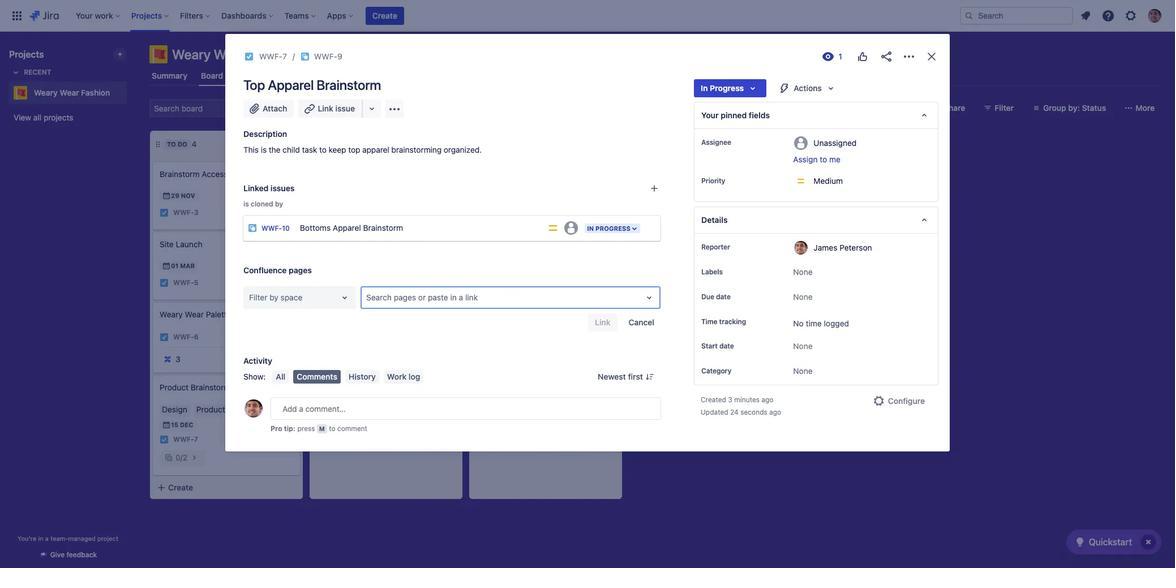 Task type: locate. For each thing, give the bounding box(es) containing it.
1 horizontal spatial create
[[373, 10, 398, 20]]

top
[[348, 145, 360, 155]]

wwf- inside wwf-3 link
[[173, 209, 194, 217]]

weary wear fashion up list at the top
[[172, 46, 295, 62]]

1 vertical spatial is
[[244, 200, 249, 208]]

in progress right priority: medium icon
[[587, 225, 631, 232]]

1 vertical spatial create
[[168, 483, 193, 493]]

1 vertical spatial 3
[[729, 396, 733, 405]]

wwf- left copy link to issue icon
[[314, 52, 338, 61]]

attach
[[263, 104, 287, 113]]

wwf- inside wwf-9 link
[[314, 52, 338, 61]]

date for start date
[[720, 342, 734, 351]]

1 horizontal spatial 3
[[729, 396, 733, 405]]

29 up wwf-3
[[171, 192, 179, 199]]

1 horizontal spatial 29
[[331, 224, 339, 231]]

is left the 'the'
[[261, 145, 267, 155]]

wwf-9
[[314, 52, 343, 61]]

1 vertical spatial 29
[[331, 224, 339, 231]]

pages
[[289, 266, 312, 275], [394, 293, 416, 302]]

0 horizontal spatial in
[[327, 140, 334, 148]]

Search board text field
[[151, 100, 237, 116]]

history button
[[345, 370, 379, 384]]

fashion up view all projects link at top
[[81, 88, 110, 97]]

0 vertical spatial task image
[[160, 208, 169, 218]]

1 horizontal spatial wwf-7
[[259, 52, 287, 61]]

29 for wwf-3
[[171, 192, 179, 199]]

wwf- down 29 nov
[[173, 209, 194, 217]]

seconds
[[741, 409, 768, 417]]

wwf-3 link
[[173, 208, 199, 218]]

date right start
[[720, 342, 734, 351]]

bottoms apparel brainstorm
[[300, 223, 403, 233]]

0 vertical spatial 7
[[283, 52, 287, 61]]

29 february 2024 image
[[322, 223, 331, 232], [322, 223, 331, 232]]

0 vertical spatial is
[[261, 145, 267, 155]]

top apparel brainstorm dialog
[[225, 34, 950, 452]]

wwf-7 for topmost wwf-7 link
[[259, 52, 287, 61]]

weary up wwf-6
[[160, 310, 183, 319]]

give feedback
[[50, 551, 97, 560]]

Add a comment… field
[[271, 398, 662, 420]]

highest image down confluence
[[266, 279, 275, 288]]

1 horizontal spatial weary wear fashion
[[172, 46, 295, 62]]

task image down bottoms
[[319, 240, 329, 249]]

1 horizontal spatial create button
[[366, 7, 404, 25]]

2 vertical spatial in
[[587, 225, 594, 232]]

pages left or
[[394, 293, 416, 302]]

1 open image from the left
[[338, 291, 352, 305]]

0 vertical spatial in
[[451, 293, 457, 302]]

in right task
[[327, 140, 334, 148]]

30 nov
[[331, 310, 355, 317]]

pages for search
[[394, 293, 416, 302]]

site launch
[[160, 240, 203, 249]]

james peterson image up 10
[[279, 206, 292, 220]]

list link
[[235, 66, 253, 86]]

by down issues
[[275, 200, 283, 208]]

wwf- down 15 dec
[[173, 436, 194, 444]]

james peterson image left add people icon on the left of page
[[266, 99, 284, 117]]

cloned
[[251, 200, 273, 208]]

wwf-7 down dec
[[173, 436, 198, 444]]

assign
[[794, 155, 818, 164]]

0 vertical spatial weary
[[172, 46, 211, 62]]

wwf- inside wwf-5 "link"
[[173, 279, 194, 287]]

0 vertical spatial date
[[717, 293, 731, 301]]

29 for wwf-1
[[331, 224, 339, 231]]

29 november 2023 image
[[162, 191, 171, 201]]

jira image
[[29, 9, 59, 22], [29, 9, 59, 22]]

1 horizontal spatial apparel
[[333, 223, 361, 233]]

1 horizontal spatial pages
[[394, 293, 416, 302]]

0 horizontal spatial wear
[[60, 88, 79, 97]]

0 horizontal spatial a
[[45, 535, 49, 543]]

in up "your"
[[701, 83, 708, 93]]

fashion inside weary wear fashion link
[[81, 88, 110, 97]]

task image down 01 march 2024 image
[[160, 279, 169, 288]]

pages up space
[[289, 266, 312, 275]]

0 vertical spatial wear
[[214, 46, 245, 62]]

in progress up pinned
[[701, 83, 744, 93]]

peterson
[[840, 243, 873, 252]]

updated
[[701, 409, 729, 417]]

in progress 2
[[327, 139, 380, 149]]

0 horizontal spatial pages
[[289, 266, 312, 275]]

a left link
[[459, 293, 463, 302]]

space
[[281, 293, 303, 302]]

2 vertical spatial highest image
[[266, 279, 275, 288]]

wwf- inside 'wwf-6' link
[[173, 333, 194, 342]]

1 horizontal spatial wwf-7 link
[[259, 50, 287, 63]]

3 inside created 3 minutes ago updated 24 seconds ago
[[729, 396, 733, 405]]

1 vertical spatial pages
[[394, 293, 416, 302]]

or
[[418, 293, 426, 302]]

wear up list at the top
[[214, 46, 245, 62]]

your pinned fields element
[[694, 102, 939, 129]]

palette
[[206, 310, 231, 319]]

vote options: no one has voted for this issue yet. image
[[856, 50, 870, 63]]

1 vertical spatial date
[[720, 342, 734, 351]]

1 vertical spatial in
[[38, 535, 43, 543]]

top apparel brainstorm
[[244, 77, 381, 93]]

30 november 2023 image
[[322, 309, 331, 318]]

3 down 29 nov
[[194, 209, 199, 217]]

wwf-10
[[262, 224, 290, 233]]

is cloned by
[[244, 200, 283, 208]]

highest image down bottoms apparel brainstorm link
[[426, 240, 435, 249]]

0 horizontal spatial 2
[[183, 453, 188, 463]]

1 vertical spatial in progress
[[587, 225, 631, 232]]

fashion up the calendar at the top left of page
[[248, 46, 295, 62]]

open image for search pages or paste in a link
[[643, 291, 656, 305]]

task image for wwf-6
[[160, 333, 169, 342]]

tip:
[[284, 425, 296, 433]]

brainstorm right product at bottom left
[[191, 383, 231, 393]]

15 december 2023 image
[[162, 421, 171, 430], [162, 421, 171, 430]]

nov for 30 nov
[[341, 310, 355, 317]]

date for due date
[[717, 293, 731, 301]]

all
[[33, 113, 42, 122]]

a left the team-
[[45, 535, 49, 543]]

confluence
[[244, 266, 287, 275]]

a inside dialog
[[459, 293, 463, 302]]

1 horizontal spatial 2
[[375, 139, 380, 149]]

to right task
[[319, 145, 327, 155]]

0 horizontal spatial in progress
[[587, 225, 631, 232]]

newest first button
[[591, 370, 662, 384]]

0 vertical spatial in progress button
[[694, 79, 767, 97]]

open image up cancel
[[643, 291, 656, 305]]

to right m
[[329, 425, 336, 433]]

wwf- for wwf-3 link at the left top
[[173, 209, 194, 217]]

to left me
[[820, 155, 828, 164]]

2 right the 0
[[183, 453, 188, 463]]

filter
[[249, 293, 268, 302]]

1 none from the top
[[794, 267, 813, 277]]

0 horizontal spatial create
[[168, 483, 193, 493]]

apparel up add people icon on the left of page
[[268, 77, 314, 93]]

you're
[[18, 535, 36, 543]]

in right priority: medium icon
[[587, 225, 594, 232]]

link web pages and more image
[[365, 102, 379, 116]]

task image for wwf-5
[[160, 279, 169, 288]]

wwf- down 29 feb
[[333, 240, 354, 249]]

0 horizontal spatial 7
[[194, 436, 198, 444]]

create banner
[[0, 0, 1176, 32]]

None text field
[[366, 292, 369, 304]]

feb
[[341, 224, 353, 231]]

time tracking
[[702, 318, 747, 326]]

0 vertical spatial james peterson image
[[279, 206, 292, 220]]

james peterson image
[[279, 206, 292, 220], [438, 238, 452, 251], [279, 276, 292, 290]]

open image up 30 nov
[[338, 291, 352, 305]]

labels pin to top image
[[726, 268, 735, 277]]

wwf-7 link down dec
[[173, 435, 198, 445]]

start
[[702, 342, 718, 351]]

weary wear fashion up view all projects link at top
[[34, 88, 110, 97]]

0 horizontal spatial 29
[[171, 192, 179, 199]]

in right paste at the bottom left
[[451, 293, 457, 302]]

Search field
[[961, 7, 1074, 25]]

1 horizontal spatial in progress button
[[694, 79, 767, 97]]

james peterson image down confluence pages
[[279, 276, 292, 290]]

1 vertical spatial task image
[[160, 436, 169, 445]]

0 vertical spatial 3
[[194, 209, 199, 217]]

1 horizontal spatial in
[[587, 225, 594, 232]]

2 horizontal spatial wear
[[214, 46, 245, 62]]

task image left 'wwf-6' link
[[160, 333, 169, 342]]

to inside button
[[820, 155, 828, 164]]

None text field
[[249, 292, 251, 304]]

1 vertical spatial james peterson image
[[438, 324, 452, 338]]

ago up 'seconds' on the right of page
[[762, 396, 774, 405]]

5
[[194, 279, 198, 287]]

1 horizontal spatial nov
[[341, 310, 355, 317]]

primary element
[[7, 0, 961, 31]]

in right you're
[[38, 535, 43, 543]]

0 horizontal spatial create button
[[150, 478, 303, 498]]

james peterson image down paste at the bottom left
[[438, 324, 452, 338]]

0 horizontal spatial james peterson image
[[266, 99, 284, 117]]

0 vertical spatial pages
[[289, 266, 312, 275]]

wwf- inside wwf-1 link
[[333, 240, 354, 249]]

weary wear fashion link
[[9, 82, 122, 104]]

issue
[[336, 104, 355, 113]]

1 horizontal spatial progress
[[596, 225, 631, 232]]

01 mar
[[171, 262, 195, 270]]

james peterson image
[[266, 99, 284, 117], [438, 324, 452, 338]]

add app image
[[388, 102, 402, 116]]

tab list
[[143, 66, 1169, 86]]

task image
[[245, 52, 254, 61], [319, 240, 329, 249], [160, 279, 169, 288], [160, 333, 169, 342]]

none
[[794, 267, 813, 277], [794, 292, 813, 302], [794, 342, 813, 351], [794, 367, 813, 376]]

linked
[[244, 184, 269, 193]]

3 none from the top
[[794, 342, 813, 351]]

1 vertical spatial 2
[[183, 453, 188, 463]]

1 vertical spatial apparel
[[333, 223, 361, 233]]

reporter pin to top image
[[733, 243, 742, 252]]

3 for created
[[729, 396, 733, 405]]

create
[[373, 10, 398, 20], [168, 483, 193, 493]]

weary up board
[[172, 46, 211, 62]]

james peterson image for brainstorm accessories
[[279, 206, 292, 220]]

7 inside top apparel brainstorm dialog
[[283, 52, 287, 61]]

wear
[[214, 46, 245, 62], [60, 88, 79, 97], [185, 310, 204, 319]]

james peterson image up paste at the bottom left
[[438, 238, 452, 251]]

0 horizontal spatial wwf-7 link
[[173, 435, 198, 445]]

2 open image from the left
[[643, 291, 656, 305]]

comments
[[297, 372, 338, 382]]

view all projects link
[[9, 108, 127, 128]]

1 vertical spatial weary wear fashion
[[34, 88, 110, 97]]

brainstorm inside bottoms apparel brainstorm link
[[363, 223, 403, 233]]

2 right 'top'
[[375, 139, 380, 149]]

tab list containing board
[[143, 66, 1169, 86]]

james peterson image for site launch
[[279, 276, 292, 290]]

29 left feb at top left
[[331, 224, 339, 231]]

tracking
[[720, 318, 747, 326]]

0 horizontal spatial open image
[[338, 291, 352, 305]]

work
[[387, 372, 407, 382]]

wwf-7 link up the calendar at the top left of page
[[259, 50, 287, 63]]

weary
[[172, 46, 211, 62], [34, 88, 58, 97], [160, 310, 183, 319]]

0 horizontal spatial fashion
[[81, 88, 110, 97]]

highest image up the wwf-10
[[266, 208, 275, 218]]

list
[[237, 71, 250, 80]]

summary link
[[150, 66, 190, 86]]

wwf-7 inside top apparel brainstorm dialog
[[259, 52, 287, 61]]

menu bar inside top apparel brainstorm dialog
[[270, 370, 426, 384]]

0 horizontal spatial nov
[[181, 192, 195, 199]]

details
[[702, 215, 728, 225]]

1 vertical spatial create button
[[150, 478, 303, 498]]

wwf-7 link
[[259, 50, 287, 63], [173, 435, 198, 445]]

1 horizontal spatial in
[[451, 293, 457, 302]]

menu bar containing all
[[270, 370, 426, 384]]

weary down recent
[[34, 88, 58, 97]]

open image
[[338, 291, 352, 305], [643, 291, 656, 305]]

0 vertical spatial in
[[701, 83, 708, 93]]

0 vertical spatial 29
[[171, 192, 179, 199]]

0 vertical spatial progress
[[710, 83, 744, 93]]

task image
[[160, 208, 169, 218], [160, 436, 169, 445]]

0 horizontal spatial is
[[244, 200, 249, 208]]

assign to me button
[[794, 154, 927, 165]]

link an issue image
[[650, 184, 659, 193]]

dec
[[180, 421, 193, 429]]

forms link
[[354, 66, 382, 86]]

15
[[171, 421, 178, 429]]

apparel inside bottoms apparel brainstorm link
[[333, 223, 361, 233]]

2 horizontal spatial to
[[820, 155, 828, 164]]

by right filter
[[270, 293, 279, 302]]

1 vertical spatial nov
[[341, 310, 355, 317]]

no time logged
[[794, 319, 850, 329]]

2 horizontal spatial progress
[[710, 83, 744, 93]]

1 vertical spatial weary
[[34, 88, 58, 97]]

view
[[14, 113, 31, 122]]

wwf-7 up the calendar at the top left of page
[[259, 52, 287, 61]]

wwf- up the calendar at the top left of page
[[259, 52, 283, 61]]

7
[[283, 52, 287, 61], [194, 436, 198, 444]]

nov right '30'
[[341, 310, 355, 317]]

ago right 'seconds' on the right of page
[[770, 409, 782, 417]]

2 vertical spatial james peterson image
[[279, 276, 292, 290]]

date left due date pin to top icon
[[717, 293, 731, 301]]

link issue button
[[299, 100, 363, 118]]

1 horizontal spatial open image
[[643, 291, 656, 305]]

0 vertical spatial create button
[[366, 7, 404, 25]]

1 vertical spatial progress
[[335, 140, 370, 148]]

created
[[701, 396, 727, 405]]

1 horizontal spatial 7
[[283, 52, 287, 61]]

highest image
[[266, 208, 275, 218], [426, 240, 435, 249], [266, 279, 275, 288]]

1 vertical spatial 7
[[194, 436, 198, 444]]

0 horizontal spatial wwf-7
[[173, 436, 198, 444]]

0 vertical spatial james peterson image
[[266, 99, 284, 117]]

top
[[244, 77, 265, 93]]

wear up 6
[[185, 310, 204, 319]]

3 up 24
[[729, 396, 733, 405]]

highest image for brainstorm accessories
[[266, 208, 275, 218]]

wwf- for wwf-1 link on the left top
[[333, 240, 354, 249]]

2 task image from the top
[[160, 436, 169, 445]]

0 horizontal spatial 3
[[194, 209, 199, 217]]

comments button
[[294, 370, 341, 384]]

1 horizontal spatial fashion
[[248, 46, 295, 62]]

0 horizontal spatial progress
[[335, 140, 370, 148]]

task image for wwf-3
[[160, 208, 169, 218]]

wear up view all projects link at top
[[60, 88, 79, 97]]

no
[[794, 319, 804, 329]]

quickstart button
[[1067, 530, 1162, 555]]

link
[[318, 104, 334, 113]]

is left cloned
[[244, 200, 249, 208]]

1 vertical spatial james peterson image
[[438, 238, 452, 251]]

nov up wwf-3
[[181, 192, 195, 199]]

2 vertical spatial wear
[[185, 310, 204, 319]]

create button
[[366, 7, 404, 25], [150, 478, 303, 498]]

0 vertical spatial create
[[373, 10, 398, 20]]

feedback
[[67, 551, 97, 560]]

configure
[[889, 397, 926, 406]]

1 vertical spatial wwf-7
[[173, 436, 198, 444]]

is
[[261, 145, 267, 155], [244, 200, 249, 208]]

24
[[731, 409, 739, 417]]

timeline link
[[309, 66, 345, 86]]

1 vertical spatial in
[[327, 140, 334, 148]]

2 vertical spatial progress
[[596, 225, 631, 232]]

open image for filter by space
[[338, 291, 352, 305]]

1 vertical spatial by
[[270, 293, 279, 302]]

wwf-6 link
[[173, 333, 199, 342]]

0 vertical spatial 2
[[375, 139, 380, 149]]

wwf- down 01 mar
[[173, 279, 194, 287]]

task image for wwf-7
[[160, 436, 169, 445]]

work log button
[[384, 370, 424, 384]]

30
[[331, 310, 339, 317]]

brainstorm right feb at top left
[[363, 223, 403, 233]]

sub task image
[[301, 52, 310, 61]]

1 horizontal spatial in progress
[[701, 83, 744, 93]]

1 task image from the top
[[160, 208, 169, 218]]

30 november 2023 image
[[322, 309, 331, 318]]

ago
[[762, 396, 774, 405], [770, 409, 782, 417]]

apparel up the wwf-1
[[333, 223, 361, 233]]

menu bar
[[270, 370, 426, 384]]

wwf- down weary wear palette additions
[[173, 333, 194, 342]]



Task type: vqa. For each thing, say whether or not it's contained in the screenshot.
0
yes



Task type: describe. For each thing, give the bounding box(es) containing it.
priority
[[702, 177, 726, 185]]

assign to me
[[794, 155, 841, 164]]

1 horizontal spatial wear
[[185, 310, 204, 319]]

history
[[349, 372, 376, 382]]

activity
[[244, 356, 272, 366]]

due date pin to top image
[[733, 293, 742, 302]]

bottoms apparel brainstorm link
[[296, 217, 543, 240]]

medium
[[814, 176, 843, 186]]

filter by space
[[249, 293, 303, 302]]

3 for wwf-
[[194, 209, 199, 217]]

1 horizontal spatial james peterson image
[[438, 324, 452, 338]]

paste
[[428, 293, 448, 302]]

wwf-10 link
[[262, 224, 290, 233]]

details element
[[694, 207, 939, 234]]

time
[[702, 318, 718, 326]]

add people image
[[291, 101, 305, 115]]

copy link to issue image
[[340, 52, 349, 61]]

2 for 0 / 2
[[183, 453, 188, 463]]

1 horizontal spatial to
[[329, 425, 336, 433]]

0 horizontal spatial in
[[38, 535, 43, 543]]

0 vertical spatial by
[[275, 200, 283, 208]]

wwf- right issue type: sub-task icon
[[262, 224, 282, 233]]

1
[[354, 240, 357, 249]]

apparel for top
[[268, 77, 314, 93]]

this is the child task to keep top apparel brainstorming organized.
[[244, 145, 482, 155]]

do
[[178, 140, 187, 148]]

1 vertical spatial a
[[45, 535, 49, 543]]

wwf-5
[[173, 279, 198, 287]]

priority: medium image
[[548, 223, 559, 234]]

wwf-1 link
[[333, 240, 357, 250]]

share image
[[880, 50, 894, 63]]

all
[[276, 372, 286, 382]]

weary wear fashion inside weary wear fashion link
[[34, 88, 110, 97]]

0 vertical spatial weary wear fashion
[[172, 46, 295, 62]]

/
[[181, 453, 183, 463]]

wwf- for topmost wwf-7 link
[[259, 52, 283, 61]]

progress inside in progress 2
[[335, 140, 370, 148]]

wwf- for wwf-5 "link"
[[173, 279, 194, 287]]

logged
[[824, 319, 850, 329]]

0 vertical spatial ago
[[762, 396, 774, 405]]

wwf- for 'wwf-6' link
[[173, 333, 194, 342]]

0 vertical spatial fashion
[[248, 46, 295, 62]]

search pages or paste in a link
[[366, 293, 478, 302]]

team-
[[50, 535, 68, 543]]

1 vertical spatial wwf-7 link
[[173, 435, 198, 445]]

site
[[160, 240, 174, 249]]

accessories
[[202, 169, 246, 179]]

0 horizontal spatial in progress button
[[584, 223, 642, 234]]

this
[[244, 145, 259, 155]]

2 horizontal spatial in
[[701, 83, 708, 93]]

weary inside weary wear fashion link
[[34, 88, 58, 97]]

your
[[702, 110, 719, 120]]

newest
[[598, 372, 626, 382]]

configure link
[[866, 393, 932, 411]]

press
[[298, 425, 315, 433]]

wwf-1
[[333, 240, 357, 249]]

apparel
[[363, 145, 390, 155]]

organized.
[[444, 145, 482, 155]]

product
[[160, 383, 189, 393]]

4
[[192, 139, 197, 149]]

pinned
[[721, 110, 747, 120]]

check image
[[1074, 536, 1087, 549]]

forms
[[357, 71, 380, 80]]

wwf-9 link
[[314, 50, 343, 63]]

create button inside primary element
[[366, 7, 404, 25]]

child
[[283, 145, 300, 155]]

none text field inside top apparel brainstorm dialog
[[249, 292, 251, 304]]

additions
[[234, 310, 268, 319]]

unassigned
[[814, 138, 857, 148]]

brainstorm up 29 nov
[[160, 169, 200, 179]]

all button
[[273, 370, 289, 384]]

0
[[176, 453, 181, 463]]

james
[[814, 243, 838, 252]]

link issue
[[318, 104, 355, 113]]

1 vertical spatial wear
[[60, 88, 79, 97]]

wwf- for wwf-9 link
[[314, 52, 338, 61]]

brainstorm up issue on the top left of page
[[317, 77, 381, 93]]

description
[[244, 129, 287, 139]]

29 nov
[[171, 192, 195, 199]]

2 none from the top
[[794, 292, 813, 302]]

issue type: sub-task image
[[248, 224, 257, 233]]

pages for confluence
[[289, 266, 312, 275]]

category
[[702, 367, 732, 376]]

in inside in progress 2
[[327, 140, 334, 148]]

1 vertical spatial ago
[[770, 409, 782, 417]]

log
[[409, 372, 420, 382]]

close image
[[926, 50, 939, 63]]

collapse recent projects image
[[9, 66, 23, 79]]

work log
[[387, 372, 420, 382]]

nov for 29 nov
[[181, 192, 195, 199]]

m
[[319, 425, 325, 433]]

2 vertical spatial weary
[[160, 310, 183, 319]]

start date
[[702, 342, 734, 351]]

0 vertical spatial in progress
[[701, 83, 744, 93]]

product brainstorm
[[160, 383, 231, 393]]

apparel for bottoms
[[333, 223, 361, 233]]

01 march 2024 image
[[162, 262, 171, 271]]

in inside top apparel brainstorm dialog
[[451, 293, 457, 302]]

highest image for site launch
[[266, 279, 275, 288]]

wwf-7 for bottommost wwf-7 link
[[173, 436, 198, 444]]

0 horizontal spatial to
[[319, 145, 327, 155]]

01 march 2024 image
[[162, 262, 171, 271]]

fields
[[749, 110, 770, 120]]

wwf-6
[[173, 333, 199, 342]]

reporter
[[702, 243, 731, 251]]

pro
[[271, 425, 282, 433]]

james peterson
[[814, 243, 873, 252]]

wwf-5 link
[[173, 278, 198, 288]]

1 horizontal spatial is
[[261, 145, 267, 155]]

link
[[466, 293, 478, 302]]

29 november 2023 image
[[162, 191, 171, 201]]

1 vertical spatial highest image
[[426, 240, 435, 249]]

6
[[194, 333, 199, 342]]

4 none from the top
[[794, 367, 813, 376]]

first
[[628, 372, 643, 382]]

0 / 2
[[176, 453, 188, 463]]

newest first image
[[646, 373, 655, 382]]

pro tip: press m to comment
[[271, 425, 368, 433]]

due date
[[702, 293, 731, 301]]

0 vertical spatial wwf-7 link
[[259, 50, 287, 63]]

none text field inside top apparel brainstorm dialog
[[366, 292, 369, 304]]

search image
[[965, 11, 974, 20]]

01
[[171, 262, 179, 270]]

newest first
[[598, 372, 643, 382]]

task image for wwf-1
[[319, 240, 329, 249]]

task image up list at the top
[[245, 52, 254, 61]]

timeline
[[311, 71, 343, 80]]

9
[[338, 52, 343, 61]]

2 for in progress 2
[[375, 139, 380, 149]]

to do 4
[[167, 139, 197, 149]]

actions image
[[903, 50, 916, 63]]

dismiss quickstart image
[[1140, 534, 1158, 552]]

wwf- for bottommost wwf-7 link
[[173, 436, 194, 444]]

create inside primary element
[[373, 10, 398, 20]]

comment
[[338, 425, 368, 433]]

me
[[830, 155, 841, 164]]

profile image of james peterson image
[[245, 400, 263, 418]]

projects
[[44, 113, 73, 122]]



